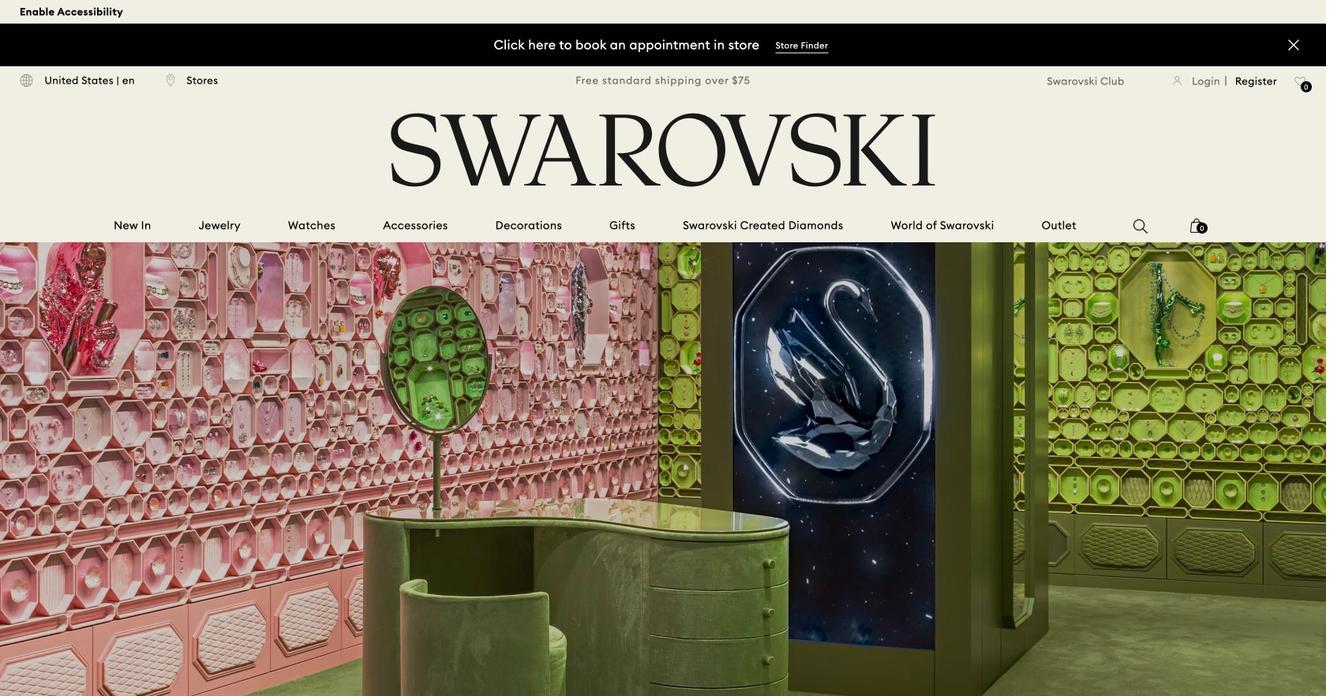 Task type: locate. For each thing, give the bounding box(es) containing it.
cart-mobile image image
[[1191, 219, 1203, 233]]

left-wishlist image image
[[1295, 77, 1307, 87]]

swarovski image
[[386, 113, 941, 187]]

search image image
[[1134, 220, 1148, 234]]



Task type: vqa. For each thing, say whether or not it's contained in the screenshot.
cart-mobile image
yes



Task type: describe. For each thing, give the bounding box(es) containing it.
country-selector image image
[[20, 74, 33, 87]]

left login image
[[1174, 76, 1182, 86]]

left-locator image image
[[167, 74, 175, 87]]



